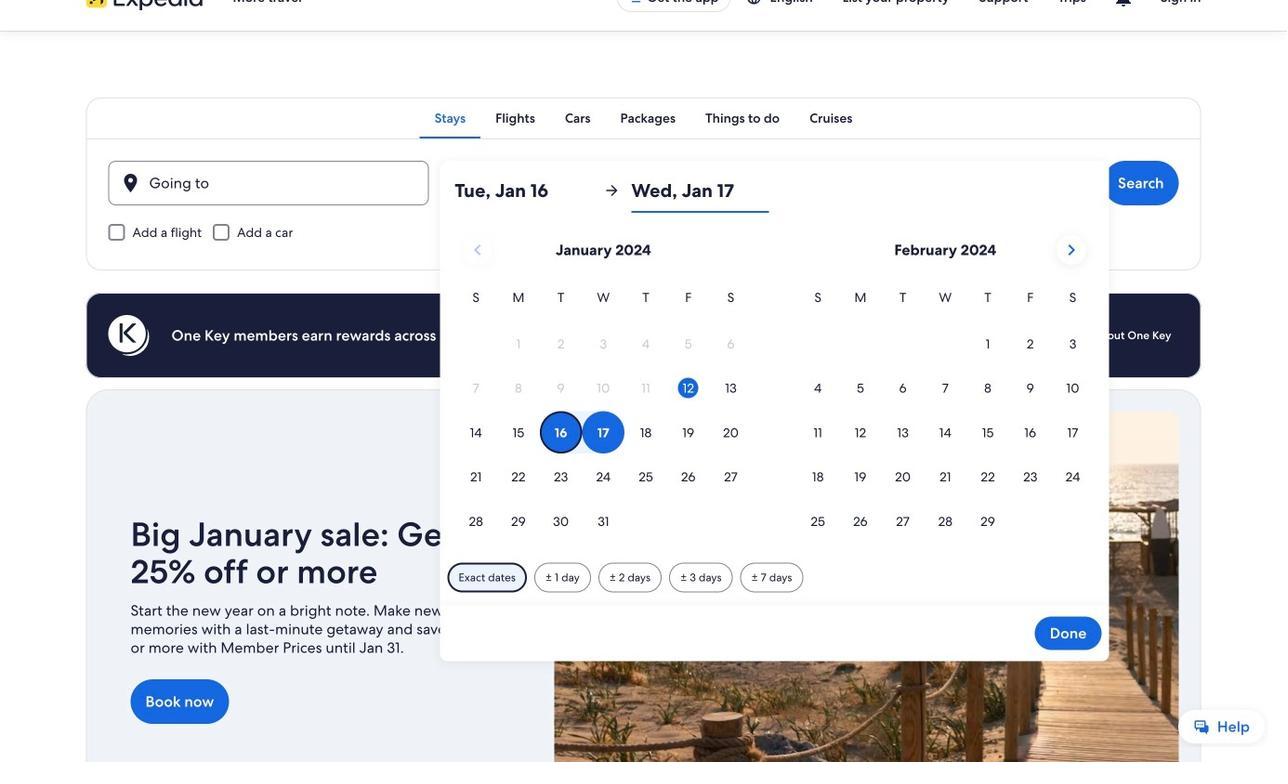 Task type: vqa. For each thing, say whether or not it's contained in the screenshot.
Today Element
yes



Task type: describe. For each thing, give the bounding box(es) containing it.
january 2024 element
[[455, 287, 752, 545]]

communication center icon image
[[1113, 0, 1135, 8]]



Task type: locate. For each thing, give the bounding box(es) containing it.
application
[[455, 228, 1095, 545]]

tab list
[[86, 98, 1202, 139]]

february 2024 element
[[797, 287, 1095, 545]]

download the app button image
[[629, 0, 644, 5]]

today element
[[678, 378, 699, 398]]

directional image
[[604, 182, 620, 199]]

small image
[[746, 0, 770, 6]]

expedia logo image
[[86, 0, 203, 10]]

previous month image
[[467, 239, 489, 261]]

main content
[[0, 31, 1288, 762]]

next month image
[[1061, 239, 1083, 261]]



